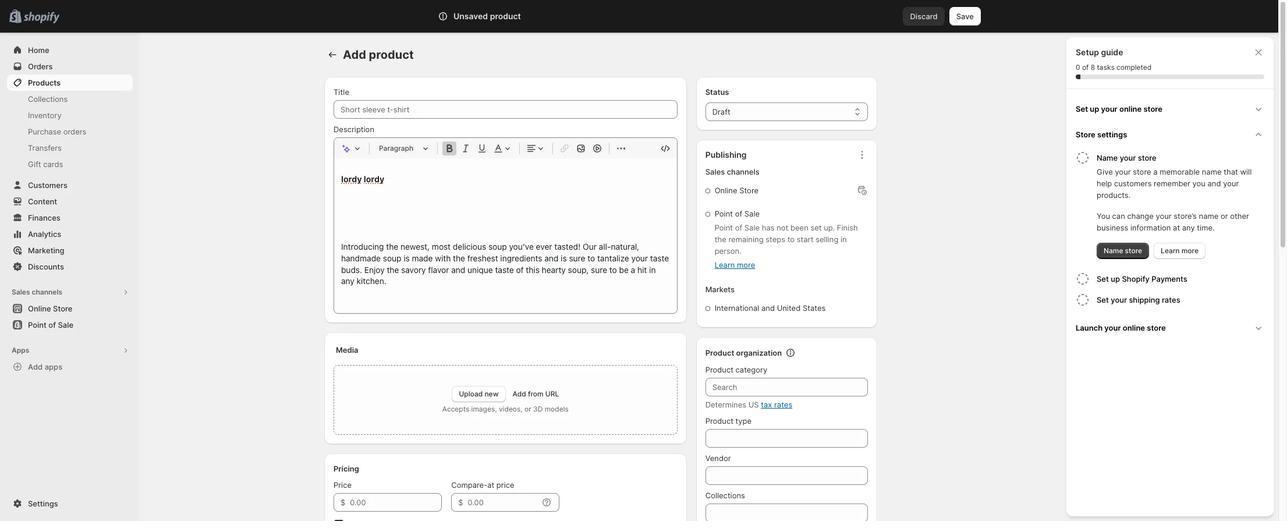 Task type: vqa. For each thing, say whether or not it's contained in the screenshot.
'Discounts' link
yes



Task type: describe. For each thing, give the bounding box(es) containing it.
type
[[736, 416, 752, 426]]

name for name store
[[1104, 246, 1124, 255]]

1 vertical spatial or
[[525, 405, 531, 413]]

not
[[777, 223, 789, 232]]

will
[[1241, 167, 1252, 176]]

up for shopify
[[1111, 274, 1120, 284]]

store inside give your store a memorable name that will help customers remember you and your products.
[[1133, 167, 1152, 176]]

new
[[485, 390, 499, 398]]

sale inside point of sale has not been set up. finish the remaining steps to start selling in person. learn more
[[745, 223, 760, 232]]

purchase orders
[[28, 127, 86, 136]]

collections link
[[7, 91, 133, 107]]

determines us tax rates
[[706, 400, 793, 409]]

mark set up shopify payments as done image
[[1076, 272, 1090, 286]]

title
[[334, 87, 349, 97]]

point of sale inside "button"
[[28, 320, 73, 330]]

unsaved product
[[454, 11, 521, 21]]

at inside you can change your store's name or other business information at any time.
[[1173, 223, 1180, 232]]

products
[[28, 78, 61, 87]]

selling
[[816, 235, 839, 244]]

save
[[957, 12, 974, 21]]

set up your online store
[[1076, 104, 1163, 114]]

you
[[1097, 211, 1110, 221]]

upload new button
[[452, 386, 506, 402]]

purchase
[[28, 127, 61, 136]]

name your store
[[1097, 153, 1157, 162]]

united
[[777, 303, 801, 313]]

other
[[1231, 211, 1250, 221]]

mark name your store as done image
[[1076, 151, 1090, 165]]

tax
[[761, 400, 772, 409]]

international
[[715, 303, 760, 313]]

customers
[[28, 181, 68, 190]]

launch your online store button
[[1071, 315, 1269, 341]]

person.
[[715, 246, 742, 256]]

shipping
[[1129, 295, 1160, 305]]

your down name your store
[[1115, 167, 1131, 176]]

shopify
[[1122, 274, 1150, 284]]

guide
[[1101, 47, 1124, 57]]

point of sale button
[[0, 317, 140, 333]]

videos,
[[499, 405, 523, 413]]

that
[[1224, 167, 1238, 176]]

content link
[[7, 193, 133, 210]]

price
[[334, 480, 352, 490]]

learn more
[[1161, 246, 1199, 255]]

Vendor text field
[[706, 466, 868, 485]]

store settings
[[1076, 130, 1128, 139]]

paragraph
[[379, 144, 414, 153]]

of inside "button"
[[49, 320, 56, 330]]

apps
[[12, 346, 29, 355]]

start
[[797, 235, 814, 244]]

your inside button
[[1105, 323, 1121, 333]]

product for product organization
[[706, 348, 735, 358]]

your down that
[[1224, 179, 1239, 188]]

1 horizontal spatial point of sale
[[715, 209, 760, 218]]

settings link
[[7, 496, 133, 512]]

discard
[[910, 12, 938, 21]]

apps
[[45, 362, 62, 372]]

mark set your shipping rates as done image
[[1076, 293, 1090, 307]]

determines
[[706, 400, 747, 409]]

sales channels inside button
[[12, 288, 62, 296]]

orders
[[28, 62, 53, 71]]

you can change your store's name or other business information at any time.
[[1097, 211, 1250, 232]]

0 horizontal spatial at
[[487, 480, 495, 490]]

give your store a memorable name that will help customers remember you and your products.
[[1097, 167, 1252, 200]]

discard button
[[903, 7, 945, 26]]

finish
[[837, 223, 858, 232]]

paragraph button
[[374, 142, 433, 155]]

price
[[497, 480, 515, 490]]

states
[[803, 303, 826, 313]]

discounts
[[28, 262, 64, 271]]

accepts images, videos, or 3d models
[[442, 405, 569, 413]]

store inside name your store button
[[1138, 153, 1157, 162]]

marketing link
[[7, 242, 133, 259]]

0 vertical spatial online
[[715, 186, 738, 195]]

add from url
[[513, 390, 559, 398]]

product organization
[[706, 348, 782, 358]]

finances link
[[7, 210, 133, 226]]

name your store element
[[1074, 166, 1269, 259]]

markets
[[706, 285, 735, 294]]

discounts link
[[7, 259, 133, 275]]

publishing
[[706, 150, 747, 160]]

vendor
[[706, 454, 731, 463]]

from
[[528, 390, 544, 398]]

your up settings
[[1101, 104, 1118, 114]]

name your store button
[[1097, 147, 1269, 166]]

name store link
[[1097, 243, 1150, 259]]

name for name your store
[[1097, 153, 1118, 162]]

help
[[1097, 179, 1112, 188]]

add apps
[[28, 362, 62, 372]]

orders
[[63, 127, 86, 136]]

Title text field
[[334, 100, 678, 119]]

set up your online store button
[[1071, 96, 1269, 122]]

product category
[[706, 365, 768, 374]]

home link
[[7, 42, 133, 58]]

can
[[1113, 211, 1126, 221]]

1 horizontal spatial collections
[[706, 491, 745, 500]]

add product
[[343, 48, 414, 62]]

Compare-at price text field
[[468, 493, 539, 512]]

or inside you can change your store's name or other business information at any time.
[[1221, 211, 1228, 221]]

sales channels button
[[7, 284, 133, 300]]

$ for price
[[341, 498, 345, 507]]

set up shopify payments button
[[1097, 268, 1269, 289]]

products.
[[1097, 190, 1131, 200]]

add for add apps
[[28, 362, 43, 372]]

your left shipping at right
[[1111, 295, 1127, 305]]

accepts
[[442, 405, 469, 413]]

online inside button
[[1120, 104, 1142, 114]]

product for unsaved product
[[490, 11, 521, 21]]

store inside store settings button
[[1076, 130, 1096, 139]]

0 vertical spatial sales channels
[[706, 167, 760, 176]]

upload
[[459, 390, 483, 398]]



Task type: locate. For each thing, give the bounding box(es) containing it.
1 horizontal spatial store
[[740, 186, 759, 195]]

more inside point of sale has not been set up. finish the remaining steps to start selling in person. learn more
[[737, 260, 755, 270]]

0 horizontal spatial channels
[[32, 288, 62, 296]]

and inside give your store a memorable name that will help customers remember you and your products.
[[1208, 179, 1221, 188]]

gift cards link
[[7, 156, 133, 172]]

learn more link for change
[[1154, 243, 1206, 259]]

0 vertical spatial point of sale
[[715, 209, 760, 218]]

0 vertical spatial name
[[1097, 153, 1118, 162]]

0 vertical spatial sales
[[706, 167, 725, 176]]

tasks
[[1097, 63, 1115, 72]]

settings
[[28, 499, 58, 508]]

1 vertical spatial learn more link
[[715, 260, 755, 270]]

2 vertical spatial add
[[513, 390, 526, 398]]

more inside name your store element
[[1182, 246, 1199, 255]]

status
[[706, 87, 729, 97]]

0 horizontal spatial sales
[[12, 288, 30, 296]]

1 vertical spatial product
[[369, 48, 414, 62]]

rates inside button
[[1162, 295, 1181, 305]]

point of sale down online store link
[[28, 320, 73, 330]]

0 horizontal spatial collections
[[28, 94, 68, 104]]

point inside point of sale has not been set up. finish the remaining steps to start selling in person. learn more
[[715, 223, 733, 232]]

0 vertical spatial at
[[1173, 223, 1180, 232]]

1 vertical spatial name
[[1199, 211, 1219, 221]]

0 vertical spatial collections
[[28, 94, 68, 104]]

1 vertical spatial rates
[[774, 400, 793, 409]]

1 vertical spatial sales
[[12, 288, 30, 296]]

sales channels down publishing
[[706, 167, 760, 176]]

store inside set up your online store button
[[1144, 104, 1163, 114]]

0 vertical spatial point
[[715, 209, 733, 218]]

sales
[[706, 167, 725, 176], [12, 288, 30, 296]]

$ for compare-at price
[[458, 498, 463, 507]]

1 vertical spatial online store
[[28, 304, 72, 313]]

your inside you can change your store's name or other business information at any time.
[[1156, 211, 1172, 221]]

set
[[811, 223, 822, 232]]

product down product organization
[[706, 365, 734, 374]]

0 horizontal spatial learn more link
[[715, 260, 755, 270]]

2 vertical spatial store
[[53, 304, 72, 313]]

compare-at price
[[451, 480, 515, 490]]

product up product category
[[706, 348, 735, 358]]

name inside you can change your store's name or other business information at any time.
[[1199, 211, 1219, 221]]

online
[[715, 186, 738, 195], [28, 304, 51, 313]]

8
[[1091, 63, 1095, 72]]

to
[[788, 235, 795, 244]]

name inside button
[[1097, 153, 1118, 162]]

0
[[1076, 63, 1080, 72]]

set your shipping rates
[[1097, 295, 1181, 305]]

tax rates link
[[761, 400, 793, 409]]

name down the business
[[1104, 246, 1124, 255]]

sales down publishing
[[706, 167, 725, 176]]

add left "from" on the left
[[513, 390, 526, 398]]

1 horizontal spatial more
[[1182, 246, 1199, 255]]

set for set your shipping rates
[[1097, 295, 1109, 305]]

the
[[715, 235, 727, 244]]

1 horizontal spatial learn
[[1161, 246, 1180, 255]]

purchase orders link
[[7, 123, 133, 140]]

0 vertical spatial and
[[1208, 179, 1221, 188]]

online
[[1120, 104, 1142, 114], [1123, 323, 1145, 333]]

name
[[1202, 167, 1222, 176], [1199, 211, 1219, 221]]

set inside set up shopify payments button
[[1097, 274, 1109, 284]]

$ down price
[[341, 498, 345, 507]]

been
[[791, 223, 809, 232]]

product for product category
[[706, 365, 734, 374]]

of inside setup guide dialog
[[1082, 63, 1089, 72]]

0 vertical spatial up
[[1090, 104, 1100, 114]]

up up store settings
[[1090, 104, 1100, 114]]

transfers link
[[7, 140, 133, 156]]

product down determines
[[706, 416, 734, 426]]

your
[[1101, 104, 1118, 114], [1120, 153, 1136, 162], [1115, 167, 1131, 176], [1224, 179, 1239, 188], [1156, 211, 1172, 221], [1111, 295, 1127, 305], [1105, 323, 1121, 333]]

products link
[[7, 75, 133, 91]]

cards
[[43, 160, 63, 169]]

0 vertical spatial learn
[[1161, 246, 1180, 255]]

sales inside button
[[12, 288, 30, 296]]

or
[[1221, 211, 1228, 221], [525, 405, 531, 413]]

home
[[28, 45, 49, 55]]

store's
[[1174, 211, 1197, 221]]

setup guide dialog
[[1067, 37, 1274, 517]]

payments
[[1152, 274, 1188, 284]]

up left shopify
[[1111, 274, 1120, 284]]

store down publishing
[[740, 186, 759, 195]]

0 vertical spatial product
[[706, 348, 735, 358]]

online up the point of sale link at bottom
[[28, 304, 51, 313]]

1 vertical spatial collections
[[706, 491, 745, 500]]

0 horizontal spatial product
[[369, 48, 414, 62]]

online inside "button"
[[28, 304, 51, 313]]

sale
[[745, 209, 760, 218], [745, 223, 760, 232], [58, 320, 73, 330]]

2 $ from the left
[[458, 498, 463, 507]]

0 horizontal spatial online store
[[28, 304, 72, 313]]

0 horizontal spatial online
[[28, 304, 51, 313]]

remaining
[[729, 235, 764, 244]]

1 vertical spatial online
[[28, 304, 51, 313]]

shopify image
[[23, 12, 60, 24]]

0 horizontal spatial rates
[[774, 400, 793, 409]]

set inside set up your online store button
[[1076, 104, 1088, 114]]

online store up the point of sale link at bottom
[[28, 304, 72, 313]]

gift cards
[[28, 160, 63, 169]]

sales channels down 'discounts'
[[12, 288, 62, 296]]

steps
[[766, 235, 786, 244]]

store settings button
[[1071, 122, 1269, 147]]

completed
[[1117, 63, 1152, 72]]

1 vertical spatial sales channels
[[12, 288, 62, 296]]

online store down publishing
[[715, 186, 759, 195]]

add
[[343, 48, 366, 62], [28, 362, 43, 372], [513, 390, 526, 398]]

online store link
[[7, 300, 133, 317]]

0 horizontal spatial and
[[762, 303, 775, 313]]

1 horizontal spatial product
[[490, 11, 521, 21]]

add left apps at the left bottom of page
[[28, 362, 43, 372]]

name store
[[1104, 246, 1143, 255]]

channels down publishing
[[727, 167, 760, 176]]

store up the point of sale link at bottom
[[53, 304, 72, 313]]

0 vertical spatial or
[[1221, 211, 1228, 221]]

0 horizontal spatial store
[[53, 304, 72, 313]]

analytics
[[28, 229, 61, 239]]

name up you
[[1202, 167, 1222, 176]]

collections down vendor
[[706, 491, 745, 500]]

your up information
[[1156, 211, 1172, 221]]

2 vertical spatial set
[[1097, 295, 1109, 305]]

learn
[[1161, 246, 1180, 255], [715, 260, 735, 270]]

collections
[[28, 94, 68, 104], [706, 491, 745, 500]]

learn inside name your store element
[[1161, 246, 1180, 255]]

rates
[[1162, 295, 1181, 305], [774, 400, 793, 409]]

point
[[715, 209, 733, 218], [715, 223, 733, 232], [28, 320, 47, 330]]

online down the set your shipping rates
[[1123, 323, 1145, 333]]

customers link
[[7, 177, 133, 193]]

at
[[1173, 223, 1180, 232], [487, 480, 495, 490]]

3d
[[533, 405, 543, 413]]

1 horizontal spatial and
[[1208, 179, 1221, 188]]

store up 'a'
[[1138, 153, 1157, 162]]

memorable
[[1160, 167, 1200, 176]]

1 $ from the left
[[341, 498, 345, 507]]

models
[[545, 405, 569, 413]]

set up shopify payments
[[1097, 274, 1188, 284]]

0 horizontal spatial $
[[341, 498, 345, 507]]

setup guide
[[1076, 47, 1124, 57]]

product for add product
[[369, 48, 414, 62]]

learn more link for sale
[[715, 260, 755, 270]]

name for time.
[[1199, 211, 1219, 221]]

1 vertical spatial channels
[[32, 288, 62, 296]]

1 vertical spatial point
[[715, 223, 733, 232]]

store down shipping at right
[[1147, 323, 1166, 333]]

1 vertical spatial up
[[1111, 274, 1120, 284]]

store inside 'name store' link
[[1125, 246, 1143, 255]]

online up settings
[[1120, 104, 1142, 114]]

1 horizontal spatial learn more link
[[1154, 243, 1206, 259]]

at left price
[[487, 480, 495, 490]]

set for set up shopify payments
[[1097, 274, 1109, 284]]

store inside launch your online store button
[[1147, 323, 1166, 333]]

your up customers
[[1120, 153, 1136, 162]]

1 vertical spatial set
[[1097, 274, 1109, 284]]

1 horizontal spatial up
[[1111, 274, 1120, 284]]

1 horizontal spatial rates
[[1162, 295, 1181, 305]]

3 product from the top
[[706, 416, 734, 426]]

2 vertical spatial sale
[[58, 320, 73, 330]]

1 vertical spatial point of sale
[[28, 320, 73, 330]]

channels down 'discounts'
[[32, 288, 62, 296]]

store inside online store link
[[53, 304, 72, 313]]

0 horizontal spatial more
[[737, 260, 755, 270]]

business
[[1097, 223, 1129, 232]]

online inside button
[[1123, 323, 1145, 333]]

of inside point of sale has not been set up. finish the remaining steps to start selling in person. learn more
[[735, 223, 743, 232]]

1 horizontal spatial or
[[1221, 211, 1228, 221]]

store
[[1076, 130, 1096, 139], [740, 186, 759, 195], [53, 304, 72, 313]]

launch
[[1076, 323, 1103, 333]]

1 vertical spatial online
[[1123, 323, 1145, 333]]

0 vertical spatial set
[[1076, 104, 1088, 114]]

learn inside point of sale has not been set up. finish the remaining steps to start selling in person. learn more
[[715, 260, 735, 270]]

1 vertical spatial and
[[762, 303, 775, 313]]

save button
[[950, 7, 981, 26]]

1 vertical spatial more
[[737, 260, 755, 270]]

set inside set your shipping rates button
[[1097, 295, 1109, 305]]

setup
[[1076, 47, 1099, 57]]

learn more link
[[1154, 243, 1206, 259], [715, 260, 755, 270]]

collections inside collections link
[[28, 94, 68, 104]]

more down the any
[[1182, 246, 1199, 255]]

1 horizontal spatial channels
[[727, 167, 760, 176]]

collections up inventory
[[28, 94, 68, 104]]

0 vertical spatial name
[[1202, 167, 1222, 176]]

learn down person.
[[715, 260, 735, 270]]

1 vertical spatial name
[[1104, 246, 1124, 255]]

0 vertical spatial online store
[[715, 186, 759, 195]]

1 horizontal spatial at
[[1173, 223, 1180, 232]]

and left united
[[762, 303, 775, 313]]

0 vertical spatial store
[[1076, 130, 1096, 139]]

0 vertical spatial add
[[343, 48, 366, 62]]

marketing
[[28, 246, 64, 255]]

set right "mark set up shopify payments as done" "icon"
[[1097, 274, 1109, 284]]

0 horizontal spatial add
[[28, 362, 43, 372]]

online store inside online store link
[[28, 304, 72, 313]]

0 horizontal spatial learn
[[715, 260, 735, 270]]

rates down payments
[[1162, 295, 1181, 305]]

learn more link down the any
[[1154, 243, 1206, 259]]

more
[[1182, 246, 1199, 255], [737, 260, 755, 270]]

Price text field
[[350, 493, 442, 512]]

store left 'a'
[[1133, 167, 1152, 176]]

set for set up your online store
[[1076, 104, 1088, 114]]

add up title
[[343, 48, 366, 62]]

store up mark name your store as done icon
[[1076, 130, 1096, 139]]

apps button
[[7, 342, 133, 359]]

you
[[1193, 179, 1206, 188]]

product for product type
[[706, 416, 734, 426]]

point inside the point of sale link
[[28, 320, 47, 330]]

orders link
[[7, 58, 133, 75]]

time.
[[1197, 223, 1215, 232]]

1 horizontal spatial sales
[[706, 167, 725, 176]]

name up time.
[[1199, 211, 1219, 221]]

launch your online store
[[1076, 323, 1166, 333]]

0 horizontal spatial up
[[1090, 104, 1100, 114]]

1 vertical spatial learn
[[715, 260, 735, 270]]

name up give
[[1097, 153, 1118, 162]]

name inside give your store a memorable name that will help customers remember you and your products.
[[1202, 167, 1222, 176]]

rates right the tax
[[774, 400, 793, 409]]

1 vertical spatial add
[[28, 362, 43, 372]]

sale inside the point of sale link
[[58, 320, 73, 330]]

content
[[28, 197, 57, 206]]

1 vertical spatial store
[[740, 186, 759, 195]]

1 horizontal spatial online store
[[715, 186, 759, 195]]

sales down 'discounts'
[[12, 288, 30, 296]]

Product category text field
[[706, 378, 868, 397]]

2 vertical spatial point
[[28, 320, 47, 330]]

rates for set your shipping rates
[[1162, 295, 1181, 305]]

rates for determines us tax rates
[[774, 400, 793, 409]]

draft
[[713, 107, 731, 116]]

add for add product
[[343, 48, 366, 62]]

upload new
[[459, 390, 499, 398]]

Collections text field
[[706, 504, 868, 521]]

store up store settings button
[[1144, 104, 1163, 114]]

set up store settings
[[1076, 104, 1088, 114]]

learn more link down person.
[[715, 260, 755, 270]]

at left the any
[[1173, 223, 1180, 232]]

more down person.
[[737, 260, 755, 270]]

1 vertical spatial at
[[487, 480, 495, 490]]

add inside button
[[28, 362, 43, 372]]

name for and
[[1202, 167, 1222, 176]]

2 horizontal spatial store
[[1076, 130, 1096, 139]]

add for add from url
[[513, 390, 526, 398]]

url
[[546, 390, 559, 398]]

online down publishing
[[715, 186, 738, 195]]

0 vertical spatial learn more link
[[1154, 243, 1206, 259]]

settings
[[1098, 130, 1128, 139]]

2 vertical spatial product
[[706, 416, 734, 426]]

0 horizontal spatial or
[[525, 405, 531, 413]]

category
[[736, 365, 768, 374]]

your right launch
[[1105, 323, 1121, 333]]

point of sale up remaining
[[715, 209, 760, 218]]

set right mark set your shipping rates as done icon
[[1097, 295, 1109, 305]]

or left other
[[1221, 211, 1228, 221]]

0 vertical spatial channels
[[727, 167, 760, 176]]

1 horizontal spatial sales channels
[[706, 167, 760, 176]]

2 horizontal spatial add
[[513, 390, 526, 398]]

0 vertical spatial online
[[1120, 104, 1142, 114]]

up for your
[[1090, 104, 1100, 114]]

Product type text field
[[706, 429, 868, 448]]

1 product from the top
[[706, 348, 735, 358]]

1 vertical spatial sale
[[745, 223, 760, 232]]

1 vertical spatial product
[[706, 365, 734, 374]]

or left 3d
[[525, 405, 531, 413]]

0 vertical spatial product
[[490, 11, 521, 21]]

learn up payments
[[1161, 246, 1180, 255]]

2 product from the top
[[706, 365, 734, 374]]

0 vertical spatial sale
[[745, 209, 760, 218]]

search
[[490, 12, 515, 21]]

channels inside button
[[32, 288, 62, 296]]

1 horizontal spatial add
[[343, 48, 366, 62]]

any
[[1183, 223, 1195, 232]]

0 horizontal spatial sales channels
[[12, 288, 62, 296]]

1 horizontal spatial $
[[458, 498, 463, 507]]

international and united states
[[715, 303, 826, 313]]

add apps button
[[7, 359, 133, 375]]

0 vertical spatial rates
[[1162, 295, 1181, 305]]

store up shopify
[[1125, 246, 1143, 255]]

$ down compare-
[[458, 498, 463, 507]]

gift
[[28, 160, 41, 169]]

0 horizontal spatial point of sale
[[28, 320, 73, 330]]

and right you
[[1208, 179, 1221, 188]]

add from url button
[[513, 390, 559, 398]]

0 vertical spatial more
[[1182, 246, 1199, 255]]

1 horizontal spatial online
[[715, 186, 738, 195]]

give
[[1097, 167, 1113, 176]]



